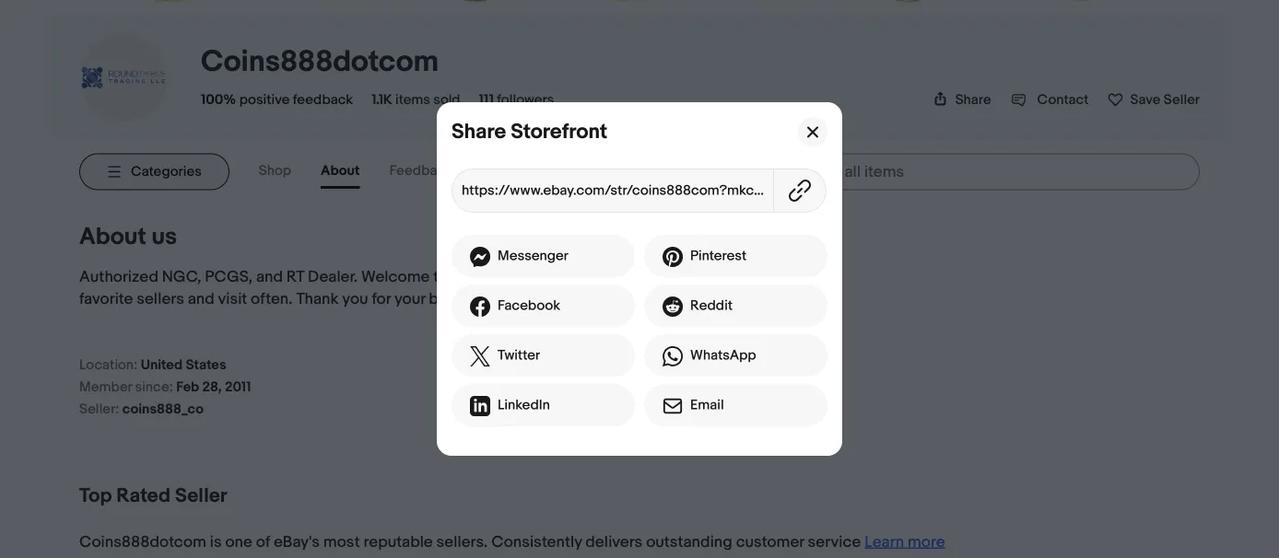 Task type: locate. For each thing, give the bounding box(es) containing it.
facebook button
[[452, 285, 635, 327]]

reputable
[[363, 533, 433, 552]]

feedback
[[389, 162, 452, 179]]

0 horizontal spatial about
[[79, 222, 146, 251]]

0 vertical spatial of
[[747, 267, 761, 287]]

service
[[808, 533, 861, 552]]

1 vertical spatial about
[[79, 222, 146, 251]]

1 horizontal spatial and
[[256, 267, 283, 287]]

your down pinterest
[[688, 267, 719, 287]]

coins888dotcom down rated
[[79, 533, 206, 552]]

location: united states member since: feb 28, 2011 seller: coins888_co
[[79, 357, 251, 418]]

ebay's
[[274, 533, 320, 552]]

share storefront dialog
[[0, 0, 1279, 558]]

wrapper image for twitter
[[470, 346, 498, 368]]

authorized ngc, pcgs, and rt dealer.  welcome to my ebay store. please add me to your list of favorite sellers and visit often. thank you for your business.
[[79, 267, 761, 309]]

location:
[[79, 357, 138, 374]]

wrapper image for facebook
[[470, 296, 498, 318]]

wrapper image inside twitter button
[[470, 346, 498, 368]]

wrapper image inside the messenger button
[[470, 246, 498, 268]]

to right me
[[670, 267, 684, 287]]

to
[[433, 267, 448, 287], [670, 267, 684, 287]]

contact
[[1037, 92, 1089, 108]]

share for share
[[955, 92, 991, 108]]

1 horizontal spatial share
[[955, 92, 991, 108]]

1 horizontal spatial about
[[321, 162, 360, 179]]

wrapper image down ebay
[[470, 296, 498, 318]]

of right one
[[256, 533, 270, 552]]

tab list
[[259, 155, 482, 189]]

feb
[[176, 379, 199, 396]]

0 horizontal spatial wrapper image
[[470, 346, 498, 368]]

coins888dotcom
[[201, 44, 439, 80], [79, 533, 206, 552]]

wrapper image down whatsapp
[[663, 396, 690, 418]]

111 followers
[[479, 92, 554, 108]]

reddit
[[690, 298, 733, 314]]

wrapper image up business.
[[470, 246, 498, 268]]

1 horizontal spatial to
[[670, 267, 684, 287]]

customer
[[736, 533, 804, 552]]

about up 'authorized'
[[79, 222, 146, 251]]

about
[[321, 162, 360, 179], [79, 222, 146, 251]]

coins888dotcom for coins888dotcom is one of ebay's most reputable sellers. consistently delivers outstanding customer service learn more
[[79, 533, 206, 552]]

1.1k
[[372, 92, 392, 108]]

wrapper image inside linkedin button
[[470, 396, 498, 418]]

and
[[256, 267, 283, 287], [188, 289, 215, 309]]

messenger
[[498, 248, 568, 264]]

wrapper image down twitter
[[470, 396, 498, 418]]

28,
[[202, 379, 222, 396]]

wrapper image inside pinterest button
[[663, 246, 690, 268]]

0 horizontal spatial and
[[188, 289, 215, 309]]

0 vertical spatial coins888dotcom
[[201, 44, 439, 80]]

more
[[908, 533, 945, 552]]

please
[[560, 267, 608, 287]]

0 horizontal spatial to
[[433, 267, 448, 287]]

wrapper image down business.
[[470, 346, 498, 368]]

rt
[[286, 267, 304, 287]]

and down the ngc,
[[188, 289, 215, 309]]

wrapper image for linkedin
[[470, 396, 498, 418]]

learn more link
[[865, 533, 945, 552]]

of right list
[[747, 267, 761, 287]]

1 wrapper image from the left
[[470, 346, 498, 368]]

wrapper image up email
[[663, 346, 690, 368]]

0 vertical spatial about
[[321, 162, 360, 179]]

100%
[[201, 92, 236, 108]]

2 wrapper image from the left
[[663, 346, 690, 368]]

share inside 'share storefront' dialog
[[452, 119, 506, 144]]

wrapper image inside "facebook" button
[[470, 296, 498, 318]]

one
[[225, 533, 252, 552]]

categories
[[131, 164, 202, 180]]

1 vertical spatial and
[[188, 289, 215, 309]]

is
[[210, 533, 222, 552]]

1 horizontal spatial of
[[747, 267, 761, 287]]

items
[[395, 92, 430, 108]]

0 horizontal spatial share
[[452, 119, 506, 144]]

coins888dotcom for coins888dotcom
[[201, 44, 439, 80]]

0 vertical spatial your
[[688, 267, 719, 287]]

and up often. at the left
[[256, 267, 283, 287]]

me
[[643, 267, 666, 287]]

1 vertical spatial coins888dotcom
[[79, 533, 206, 552]]

authorized
[[79, 267, 158, 287]]

wrapper image
[[470, 246, 498, 268], [663, 246, 690, 268], [470, 296, 498, 318], [663, 296, 690, 318], [470, 396, 498, 418], [663, 396, 690, 418]]

your
[[688, 267, 719, 287], [394, 289, 425, 309]]

seller:
[[79, 401, 119, 418]]

wrapper image right "add"
[[663, 246, 690, 268]]

0 horizontal spatial of
[[256, 533, 270, 552]]

share left the contact link
[[955, 92, 991, 108]]

thank
[[296, 289, 339, 309]]

share down 111
[[452, 119, 506, 144]]

111
[[479, 92, 494, 108]]

wrapper image for pinterest
[[663, 246, 690, 268]]

copy link to clipboard image
[[774, 180, 826, 202]]

coins888dotcom is one of ebay's most reputable sellers. consistently delivers outstanding customer service learn more
[[79, 533, 945, 552]]

reddit button
[[644, 285, 828, 327]]

business.
[[429, 289, 497, 309]]

about right the shop
[[321, 162, 360, 179]]

your down welcome
[[394, 289, 425, 309]]

ebay
[[476, 267, 511, 287]]

1 vertical spatial share
[[452, 119, 506, 144]]

welcome
[[361, 267, 430, 287]]

wrapper image inside 'reddit' button
[[663, 296, 690, 318]]

wrapper image inside whatsapp button
[[663, 346, 690, 368]]

0 vertical spatial and
[[256, 267, 283, 287]]

1 vertical spatial of
[[256, 533, 270, 552]]

most
[[323, 533, 360, 552]]

dealer.
[[308, 267, 358, 287]]

linkedin
[[498, 397, 550, 414]]

email
[[690, 397, 724, 414]]

wrapper image
[[470, 346, 498, 368], [663, 346, 690, 368]]

since:
[[135, 379, 173, 396]]

us
[[152, 222, 177, 251]]

0 vertical spatial share
[[955, 92, 991, 108]]

wrapper image inside email button
[[663, 396, 690, 418]]

categories button
[[79, 153, 229, 190]]

coins888_co
[[122, 401, 204, 418]]

member
[[79, 379, 132, 396]]

wrapper image for messenger
[[470, 246, 498, 268]]

share
[[955, 92, 991, 108], [452, 119, 506, 144]]

1 vertical spatial your
[[394, 289, 425, 309]]

1 horizontal spatial wrapper image
[[663, 346, 690, 368]]

coins888dotcom link
[[201, 44, 439, 80]]

to left my
[[433, 267, 448, 287]]

add
[[612, 267, 640, 287]]

of
[[747, 267, 761, 287], [256, 533, 270, 552]]

shop
[[259, 162, 291, 179]]

coins888dotcom up the feedback
[[201, 44, 439, 80]]

wrapper image for whatsapp
[[663, 346, 690, 368]]

wrapper image down me
[[663, 296, 690, 318]]

0 horizontal spatial your
[[394, 289, 425, 309]]



Task type: vqa. For each thing, say whether or not it's contained in the screenshot.
DELIVERS
yes



Task type: describe. For each thing, give the bounding box(es) containing it.
2 to from the left
[[670, 267, 684, 287]]

learn
[[865, 533, 904, 552]]

linkedin button
[[452, 384, 635, 427]]

about us
[[79, 222, 177, 251]]

wrapper image for email
[[663, 396, 690, 418]]

favorite
[[79, 289, 133, 309]]

ngc,
[[162, 267, 201, 287]]

store.
[[515, 267, 557, 287]]

sellers
[[137, 289, 184, 309]]

outstanding
[[646, 533, 732, 552]]

delivers
[[585, 533, 643, 552]]

share storefront
[[452, 119, 607, 144]]

100% positive feedback
[[201, 92, 353, 108]]

2011
[[225, 379, 251, 396]]

contact link
[[1012, 92, 1089, 108]]

feedback
[[293, 92, 353, 108]]

about for about us
[[79, 222, 146, 251]]

share button
[[933, 92, 991, 108]]

wrapper image for reddit
[[663, 296, 690, 318]]

top rated seller
[[79, 484, 227, 508]]

tab list containing shop
[[259, 155, 482, 189]]

about for about
[[321, 162, 360, 179]]

for
[[372, 289, 391, 309]]

seller
[[175, 484, 227, 508]]

followers
[[497, 92, 554, 108]]

often.
[[251, 289, 293, 309]]

consistently
[[491, 533, 582, 552]]

share for share storefront
[[452, 119, 506, 144]]

united
[[141, 357, 183, 374]]

pinterest
[[690, 248, 747, 264]]

facebook
[[498, 298, 560, 314]]

sold
[[433, 92, 460, 108]]

pinterest button
[[644, 235, 828, 277]]

coins888dotcom image
[[79, 65, 168, 90]]

1.1k items sold
[[372, 92, 460, 108]]

you
[[342, 289, 368, 309]]

twitter
[[498, 348, 540, 364]]

storefront
[[511, 119, 607, 144]]

messenger button
[[452, 235, 635, 277]]

twitter button
[[452, 335, 635, 377]]

top
[[79, 484, 112, 508]]

states
[[186, 357, 226, 374]]

list
[[722, 267, 744, 287]]

1 to from the left
[[433, 267, 448, 287]]

sellers.
[[436, 533, 488, 552]]

email button
[[644, 384, 828, 427]]

my
[[452, 267, 473, 287]]

pcgs,
[[205, 267, 253, 287]]

whatsapp button
[[644, 335, 828, 377]]

1 horizontal spatial your
[[688, 267, 719, 287]]

visit
[[218, 289, 247, 309]]

whatsapp
[[690, 348, 756, 364]]

rated
[[116, 484, 171, 508]]

positive
[[239, 92, 290, 108]]

of inside authorized ngc, pcgs, and rt dealer.  welcome to my ebay store. please add me to your list of favorite sellers and visit often. thank you for your business.
[[747, 267, 761, 287]]



